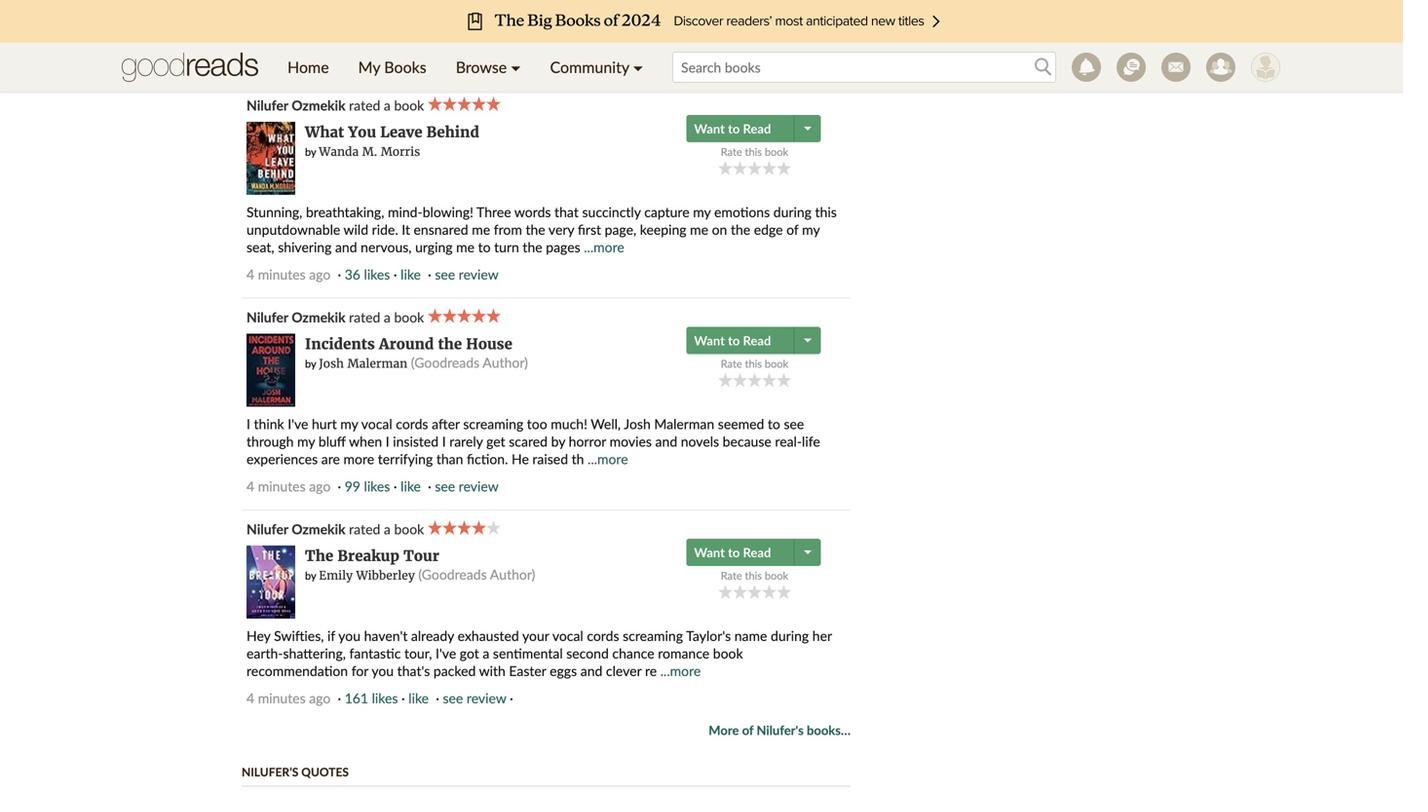 Task type: locate. For each thing, give the bounding box(es) containing it.
1 vertical spatial nilufer ozmekik link
[[247, 309, 346, 325]]

to up the name
[[728, 545, 740, 560]]

ago down the recommendation
[[309, 690, 331, 706]]

want to read button
[[686, 115, 796, 142], [686, 327, 796, 354], [686, 539, 796, 566]]

rated up you
[[349, 97, 380, 113]]

0 vertical spatial rated
[[349, 97, 380, 113]]

community
[[550, 57, 629, 76]]

1 horizontal spatial your
[[522, 627, 549, 644]]

and inside the stunning, breathtaking, mind-blowing! three words that succinctly capture my emotions during this unputdownable wild ride. it ensnared me from the very first page, keeping me on the edge of my seat, shivering and nervous, urging me to turn the pages
[[335, 239, 357, 255]]

2 read from the top
[[743, 333, 771, 348]]

0 vertical spatial (goodreads
[[411, 354, 480, 371]]

2 vertical spatial rate this book
[[721, 569, 788, 582]]

· left 99
[[338, 478, 341, 494]]

1 horizontal spatial i've
[[436, 645, 456, 661]]

1 vertical spatial see review link
[[435, 478, 499, 494]]

of inside the stunning, breathtaking, mind-blowing! three words that succinctly capture my emotions during this unputdownable wild ride. it ensnared me from the very first page, keeping me on the edge of my seat, shivering and nervous, urging me to turn the pages
[[786, 221, 799, 238]]

rate this book up the name
[[721, 569, 788, 582]]

ensnared
[[414, 221, 468, 238]]

2 ozmekik from the top
[[292, 309, 346, 325]]

community ▾ button
[[535, 43, 658, 92]]

Search for books to add to your shelves search field
[[672, 52, 1056, 83]]

cords up the second
[[587, 627, 619, 644]]

josh down incidents
[[319, 356, 344, 371]]

1 vertical spatial josh
[[624, 415, 651, 432]]

more
[[709, 722, 739, 738]]

friend requests image
[[1206, 53, 1236, 82]]

4 minutes ago link down shivering
[[247, 266, 331, 282]]

0 horizontal spatial of
[[742, 722, 754, 738]]

0 horizontal spatial malerman
[[347, 356, 408, 371]]

the
[[526, 221, 545, 238], [731, 221, 750, 238], [523, 239, 542, 255], [438, 335, 462, 353]]

this for incidents around the house
[[745, 357, 762, 370]]

1 horizontal spatial malerman
[[654, 415, 714, 432]]

want to read button up "emotions"
[[686, 115, 796, 142]]

menu containing home
[[273, 43, 658, 92]]

i've
[[288, 415, 308, 432], [436, 645, 456, 661]]

1 rate from the top
[[721, 145, 742, 158]]

1 4 from the top
[[247, 266, 254, 282]]

rarely
[[449, 433, 483, 450]]

of right edge
[[786, 221, 799, 238]]

it
[[402, 221, 410, 238]]

nilufer ozmekik link for the breakup tour
[[247, 521, 346, 537]]

this for what you leave behind
[[745, 145, 762, 158]]

1 rated from the top
[[349, 97, 380, 113]]

scared
[[509, 433, 548, 450]]

see for 4 minutes ago · 161 likes · like · see review ·
[[443, 690, 463, 706]]

0 vertical spatial like
[[401, 266, 421, 282]]

a for what you leave behind
[[384, 97, 391, 113]]

vocal up the second
[[552, 627, 583, 644]]

want to read up seemed
[[694, 333, 771, 348]]

0 horizontal spatial josh
[[319, 356, 344, 371]]

1 want to read from the top
[[694, 121, 771, 136]]

too
[[527, 415, 547, 432]]

2 rated from the top
[[349, 309, 380, 325]]

2 vertical spatial nilufer
[[247, 521, 288, 537]]

packed
[[433, 662, 476, 679]]

book up tour
[[394, 521, 424, 537]]

0 vertical spatial ...more link
[[584, 239, 624, 255]]

by inside i think i've hurt my vocal cords after screaming too much! well, josh malerman seemed to see through my bluff when i insisted i rarely get scared by horror movies and novels because real-life experiences are more terrifying than fiction. he raised th
[[551, 433, 565, 450]]

nilufer ozmekik rated a book for the breakup tour
[[247, 521, 428, 537]]

...more link down romance
[[660, 662, 701, 679]]

inbox image
[[1162, 53, 1191, 82]]

see review link
[[435, 266, 499, 282], [435, 478, 499, 494], [443, 690, 506, 706]]

minutes
[[258, 266, 306, 282], [258, 478, 306, 494], [258, 690, 306, 706]]

the right turn
[[523, 239, 542, 255]]

1 vertical spatial ...more link
[[588, 450, 628, 467]]

1 vertical spatial vocal
[[552, 627, 583, 644]]

0 horizontal spatial you
[[338, 627, 361, 644]]

read up "emotions"
[[743, 121, 771, 136]]

0 vertical spatial nilufer
[[247, 97, 288, 113]]

review down fiction.
[[459, 478, 499, 494]]

1 vertical spatial nilufer
[[247, 309, 288, 325]]

fiction.
[[467, 450, 508, 467]]

1 horizontal spatial and
[[580, 662, 603, 679]]

i down after
[[442, 433, 446, 450]]

2 minutes from the top
[[258, 478, 306, 494]]

terrifying
[[378, 450, 433, 467]]

your
[[381, 29, 408, 45], [522, 627, 549, 644]]

read
[[743, 121, 771, 136], [743, 333, 771, 348], [743, 545, 771, 560]]

like link down that's
[[409, 690, 429, 706]]

1 vertical spatial cords
[[587, 627, 619, 644]]

to for the breakup tour
[[728, 545, 740, 560]]

▾
[[511, 57, 521, 76], [633, 57, 643, 76]]

well,
[[591, 415, 621, 432]]

3 nilufer ozmekik rated a book from the top
[[247, 521, 428, 537]]

2 vertical spatial rate
[[721, 569, 742, 582]]

0 vertical spatial likes
[[364, 266, 390, 282]]

to inside the stunning, breathtaking, mind-blowing! three words that succinctly capture my emotions during this unputdownable wild ride. it ensnared me from the very first page, keeping me on the edge of my seat, shivering and nervous, urging me to turn the pages
[[478, 239, 491, 255]]

1 vertical spatial want to read button
[[686, 327, 796, 354]]

your up 'my books'
[[381, 29, 408, 45]]

0 vertical spatial and
[[335, 239, 357, 255]]

1 horizontal spatial vocal
[[552, 627, 583, 644]]

minutes down experiences at the left
[[258, 478, 306, 494]]

2 vertical spatial want to read
[[694, 545, 771, 560]]

3 rate from the top
[[721, 569, 742, 582]]

2 vertical spatial review
[[467, 690, 506, 706]]

(goodreads down "incidents around the house" link
[[411, 354, 480, 371]]

around
[[379, 335, 434, 353]]

i've up "packed"
[[436, 645, 456, 661]]

likes for 36 likes
[[364, 266, 390, 282]]

see review link down with
[[443, 690, 506, 706]]

vocal inside i think i've hurt my vocal cords after screaming too much! well, josh malerman seemed to see through my bluff when i insisted i rarely get scared by horror movies and novels because real-life experiences are more terrifying than fiction. he raised th
[[361, 415, 392, 432]]

book up the name
[[765, 569, 788, 582]]

1 vertical spatial nilufer ozmekik rated a book
[[247, 309, 428, 325]]

malerman up novels
[[654, 415, 714, 432]]

me
[[472, 221, 490, 238], [690, 221, 708, 238], [456, 239, 475, 255]]

1 vertical spatial want
[[694, 333, 725, 348]]

cords up insisted
[[396, 415, 428, 432]]

0 horizontal spatial and
[[335, 239, 357, 255]]

1 vertical spatial review
[[459, 478, 499, 494]]

1 vertical spatial (goodreads
[[418, 566, 487, 583]]

you
[[348, 123, 376, 141]]

to left turn
[[478, 239, 491, 255]]

2 want from the top
[[694, 333, 725, 348]]

3 nilufer ozmekik link from the top
[[247, 521, 346, 537]]

rate for incidents around the house
[[721, 357, 742, 370]]

hey swifties, if you haven't already exhausted your vocal cords screaming taylor's name during her earth-shattering, fantastic tour, i've got a sentimental second chance romance book recommendation for you that's packed with easter eggs and clever re
[[247, 627, 832, 679]]

2 vertical spatial nilufer ozmekik link
[[247, 521, 346, 537]]

rate this book
[[721, 145, 788, 158], [721, 357, 788, 370], [721, 569, 788, 582]]

2 vertical spatial like
[[409, 690, 429, 706]]

3 want to read button from the top
[[686, 539, 796, 566]]

urging
[[415, 239, 453, 255]]

to up real-
[[768, 415, 780, 432]]

2 vertical spatial likes
[[372, 690, 398, 706]]

ozmekik for the breakup tour
[[292, 521, 346, 537]]

i think i've hurt my vocal cords after screaming too much! well, josh malerman seemed to see through my bluff when i insisted i rarely get scared by horror movies and novels because real-life experiences are more terrifying than fiction. he raised th
[[247, 415, 820, 467]]

1 horizontal spatial josh
[[624, 415, 651, 432]]

i
[[247, 415, 250, 432], [386, 433, 389, 450], [442, 433, 446, 450]]

4 minutes ago link down the recommendation
[[247, 690, 331, 706]]

see up real-
[[784, 415, 804, 432]]

0 horizontal spatial i've
[[288, 415, 308, 432]]

1 nilufer from the top
[[247, 97, 288, 113]]

2 vertical spatial want
[[694, 545, 725, 560]]

to for what you leave behind
[[728, 121, 740, 136]]

2 vertical spatial like link
[[409, 690, 429, 706]]

3 want from the top
[[694, 545, 725, 560]]

want to read button for what you leave behind
[[686, 115, 796, 142]]

0 vertical spatial read
[[743, 121, 771, 136]]

1 4 minutes ago link from the top
[[247, 266, 331, 282]]

nilufer up the breakup tour by emily wibberley image on the left of the page
[[247, 521, 288, 537]]

nilufer's quotes link
[[242, 765, 349, 779]]

4 minutes ago link
[[247, 266, 331, 282], [247, 478, 331, 494], [247, 690, 331, 706]]

2 nilufer ozmekik link from the top
[[247, 309, 346, 325]]

keeping
[[640, 221, 687, 238]]

browse ▾
[[456, 57, 521, 76]]

want for what you leave behind
[[694, 121, 725, 136]]

3 ozmekik from the top
[[292, 521, 346, 537]]

0 vertical spatial like link
[[401, 266, 421, 282]]

book inside hey swifties, if you haven't already exhausted your vocal cords screaming taylor's name during her earth-shattering, fantastic tour, i've got a sentimental second chance romance book recommendation for you that's packed with easter eggs and clever re
[[713, 645, 743, 661]]

review!
[[412, 29, 455, 45]]

0 vertical spatial want to read
[[694, 121, 771, 136]]

0 vertical spatial want
[[694, 121, 725, 136]]

...more for pages
[[584, 239, 624, 255]]

0 vertical spatial vocal
[[361, 415, 392, 432]]

...more link for fiction.
[[588, 450, 628, 467]]

...more down the horror
[[588, 450, 628, 467]]

· down that's
[[402, 690, 405, 706]]

0 horizontal spatial your
[[381, 29, 408, 45]]

▾ right community
[[633, 57, 643, 76]]

1 vertical spatial 4 minutes ago link
[[247, 478, 331, 494]]

rate up seemed
[[721, 357, 742, 370]]

3 4 from the top
[[247, 690, 254, 706]]

1 horizontal spatial cords
[[587, 627, 619, 644]]

the down words
[[526, 221, 545, 238]]

when
[[349, 433, 382, 450]]

your inside hey swifties, if you haven't already exhausted your vocal cords screaming taylor's name during her earth-shattering, fantastic tour, i've got a sentimental second chance romance book recommendation for you that's packed with easter eggs and clever re
[[522, 627, 549, 644]]

· down easter
[[510, 690, 513, 706]]

39
[[341, 54, 357, 70]]

1 vertical spatial malerman
[[654, 415, 714, 432]]

0 vertical spatial screaming
[[463, 415, 523, 432]]

23
[[282, 54, 297, 70]]

fantastic!!
[[282, 29, 340, 45]]

book left "was"
[[553, 11, 583, 28]]

0 vertical spatial during
[[773, 203, 812, 220]]

1 nilufer ozmekik rated a book from the top
[[247, 97, 428, 113]]

1 rate this book from the top
[[721, 145, 788, 158]]

screaming inside hey swifties, if you haven't already exhausted your vocal cords screaming taylor's name during her earth-shattering, fantastic tour, i've got a sentimental second chance romance book recommendation for you that's packed with easter eggs and clever re
[[623, 627, 683, 644]]

2 vertical spatial want to read button
[[686, 539, 796, 566]]

read for the breakup tour
[[743, 545, 771, 560]]

want up "emotions"
[[694, 121, 725, 136]]

rated
[[349, 97, 380, 113], [349, 309, 380, 325], [349, 521, 380, 537]]

...more link down 'first'
[[584, 239, 624, 255]]

much!
[[551, 415, 587, 432]]

want to read button up seemed
[[686, 327, 796, 354]]

rate up "emotions"
[[721, 145, 742, 158]]

earth-
[[247, 645, 283, 661]]

2 want to read from the top
[[694, 333, 771, 348]]

insisted
[[393, 433, 439, 450]]

haven't
[[364, 627, 408, 644]]

2 nilufer from the top
[[247, 309, 288, 325]]

1 vertical spatial during
[[771, 627, 809, 644]]

2 vertical spatial 4 minutes ago link
[[247, 690, 331, 706]]

menu
[[273, 43, 658, 92]]

ozmekik up the
[[292, 521, 346, 537]]

see down "packed"
[[443, 690, 463, 706]]

3 rated from the top
[[349, 521, 380, 537]]

nilufer for incidents around the house
[[247, 309, 288, 325]]

1 want from the top
[[694, 121, 725, 136]]

2 nilufer ozmekik rated a book from the top
[[247, 309, 428, 325]]

2 vertical spatial 4
[[247, 690, 254, 706]]

1 horizontal spatial i
[[386, 433, 389, 450]]

(goodreads inside incidents around the house by josh malerman (goodreads author)
[[411, 354, 480, 371]]

see for 4 minutes ago · 36 likes · like · see review
[[435, 266, 455, 282]]

...more link for pages
[[584, 239, 624, 255]]

0 vertical spatial author)
[[483, 354, 528, 371]]

want to read up the name
[[694, 545, 771, 560]]

incidents around the house link
[[305, 335, 512, 353]]

want for incidents around the house
[[694, 333, 725, 348]]

1 read from the top
[[743, 121, 771, 136]]

recommendation
[[247, 662, 348, 679]]

this up the name
[[745, 569, 762, 582]]

you right if
[[338, 627, 361, 644]]

3 want to read from the top
[[694, 545, 771, 560]]

rated for what you leave behind
[[349, 97, 380, 113]]

1 vertical spatial screaming
[[623, 627, 683, 644]]

novels
[[681, 433, 719, 450]]

wibberley
[[356, 568, 415, 583]]

72904050 image
[[251, 11, 276, 43]]

ozmekik
[[292, 97, 346, 113], [292, 309, 346, 325], [292, 521, 346, 537]]

me left on
[[690, 221, 708, 238]]

0 vertical spatial nilufer ozmekik rated a book
[[247, 97, 428, 113]]

browse
[[456, 57, 507, 76]]

2 ▾ from the left
[[633, 57, 643, 76]]

...more link down the horror
[[588, 450, 628, 467]]

· right 99 likes link
[[394, 478, 397, 494]]

by inside the breakup tour by emily wibberley (goodreads author)
[[305, 569, 316, 582]]

(goodreads inside the breakup tour by emily wibberley (goodreads author)
[[418, 566, 487, 583]]

screaming inside i think i've hurt my vocal cords after screaming too much! well, josh malerman seemed to see through my bluff when i insisted i rarely get scared by horror movies and novels because real-life experiences are more terrifying than fiction. he raised th
[[463, 415, 523, 432]]

0 vertical spatial nilufer ozmekik link
[[247, 97, 346, 113]]

ozmekik up what
[[292, 97, 346, 113]]

nilufer down 23
[[247, 97, 288, 113]]

by up raised
[[551, 433, 565, 450]]

1 vertical spatial ...more
[[588, 450, 628, 467]]

this right "emotions"
[[815, 203, 837, 220]]

1 vertical spatial like
[[401, 478, 421, 494]]

2 vertical spatial read
[[743, 545, 771, 560]]

after
[[432, 415, 460, 432]]

rate this book for the breakup tour
[[721, 569, 788, 582]]

1 vertical spatial likes
[[364, 478, 390, 494]]

2 vertical spatial rated
[[349, 521, 380, 537]]

edge
[[754, 221, 783, 238]]

my
[[358, 57, 380, 76]]

nilufer ozmekik link up the
[[247, 521, 346, 537]]

4 down experiences at the left
[[247, 478, 254, 494]]

than
[[436, 450, 463, 467]]

by
[[305, 145, 316, 158], [305, 357, 316, 370], [551, 433, 565, 450], [305, 569, 316, 582]]

vocal up when
[[361, 415, 392, 432]]

want to read for incidents around the house
[[694, 333, 771, 348]]

you
[[338, 627, 361, 644], [372, 662, 394, 679]]

3 read from the top
[[743, 545, 771, 560]]

0 vertical spatial i've
[[288, 415, 308, 432]]

2 vertical spatial ...more
[[660, 662, 701, 679]]

the breakup tour by emily wibberley (goodreads author)
[[305, 546, 535, 583]]

like link for 99 likes
[[401, 478, 421, 494]]

minutes down the recommendation
[[258, 690, 306, 706]]

1 vertical spatial want to read
[[694, 333, 771, 348]]

0 vertical spatial review
[[459, 266, 499, 282]]

1 ▾ from the left
[[511, 57, 521, 76]]

want up taylor's
[[694, 545, 725, 560]]

...more for fiction.
[[588, 450, 628, 467]]

by down what
[[305, 145, 316, 158]]

· down review!
[[411, 54, 415, 70]]

like for 36 likes
[[401, 266, 421, 282]]

name
[[734, 627, 767, 644]]

1 vertical spatial like link
[[401, 478, 421, 494]]

1 vertical spatial your
[[522, 627, 549, 644]]

2 4 minutes ago link from the top
[[247, 478, 331, 494]]

josh inside incidents around the house by josh malerman (goodreads author)
[[319, 356, 344, 371]]

you down fantastic
[[372, 662, 394, 679]]

to up seemed
[[728, 333, 740, 348]]

rate up the name
[[721, 569, 742, 582]]

1 horizontal spatial ▾
[[633, 57, 643, 76]]

2 vertical spatial nilufer ozmekik rated a book
[[247, 521, 428, 537]]

my group discussions image
[[1117, 53, 1146, 82]]

0 vertical spatial malerman
[[347, 356, 408, 371]]

breathtaking,
[[306, 203, 384, 220]]

that
[[555, 203, 579, 220]]

see for 4 minutes ago · 99 likes · like · see review
[[435, 478, 455, 494]]

malerman down around
[[347, 356, 408, 371]]

and down 'wild'
[[335, 239, 357, 255]]

1 horizontal spatial screaming
[[623, 627, 683, 644]]

malerman inside i think i've hurt my vocal cords after screaming too much! well, josh malerman seemed to see through my bluff when i insisted i rarely get scared by horror movies and novels because real-life experiences are more terrifying than fiction. he raised th
[[654, 415, 714, 432]]

minutes for 4 minutes ago · 99 likes · like · see review
[[258, 478, 306, 494]]

1 minutes from the top
[[258, 266, 306, 282]]

2 vertical spatial and
[[580, 662, 603, 679]]

screaming
[[463, 415, 523, 432], [623, 627, 683, 644]]

review down turn
[[459, 266, 499, 282]]

i left the think
[[247, 415, 250, 432]]

1 want to read button from the top
[[686, 115, 796, 142]]

this
[[745, 145, 762, 158], [815, 203, 837, 220], [745, 357, 762, 370], [745, 569, 762, 582]]

to
[[728, 121, 740, 136], [478, 239, 491, 255], [728, 333, 740, 348], [768, 415, 780, 432], [728, 545, 740, 560]]

(goodreads down tour
[[418, 566, 487, 583]]

1 vertical spatial of
[[742, 722, 754, 738]]

3 nilufer from the top
[[247, 521, 288, 537]]

0 horizontal spatial vocal
[[361, 415, 392, 432]]

1 vertical spatial rate
[[721, 357, 742, 370]]

incidents around the house by josh malerman (goodreads author)
[[305, 335, 528, 371]]

minutes down seat,
[[258, 266, 306, 282]]

review down with
[[467, 690, 506, 706]]

likes
[[364, 266, 390, 282], [364, 478, 390, 494], [372, 690, 398, 706]]

4 minutes ago link down experiences at the left
[[247, 478, 331, 494]]

2 rate from the top
[[721, 357, 742, 370]]

4 for 4 minutes ago · 161 likes · like · see review ·
[[247, 690, 254, 706]]

a up around
[[384, 309, 391, 325]]

home
[[287, 57, 329, 76]]

want to read
[[694, 121, 771, 136], [694, 333, 771, 348], [694, 545, 771, 560]]

and left novels
[[655, 433, 677, 450]]

book down taylor's
[[713, 645, 743, 661]]

1 ozmekik from the top
[[292, 97, 346, 113]]

1 vertical spatial and
[[655, 433, 677, 450]]

like for 99 likes
[[401, 478, 421, 494]]

3 rate this book from the top
[[721, 569, 788, 582]]

this for the breakup tour
[[745, 569, 762, 582]]

ago for 161
[[309, 690, 331, 706]]

see down than
[[435, 478, 455, 494]]

0 vertical spatial ozmekik
[[292, 97, 346, 113]]

1 vertical spatial read
[[743, 333, 771, 348]]

0 vertical spatial your
[[381, 29, 408, 45]]

author) inside the breakup tour by emily wibberley (goodreads author)
[[490, 566, 535, 583]]

life
[[802, 433, 820, 450]]

1 vertical spatial rated
[[349, 309, 380, 325]]

0 vertical spatial of
[[786, 221, 799, 238]]

i've left hurt
[[288, 415, 308, 432]]

want for the breakup tour
[[694, 545, 725, 560]]

i've inside hey swifties, if you haven't already exhausted your vocal cords screaming taylor's name during her earth-shattering, fantastic tour, i've got a sentimental second chance romance book recommendation for you that's packed with easter eggs and clever re
[[436, 645, 456, 661]]

1 vertical spatial i've
[[436, 645, 456, 661]]

0 vertical spatial rate this book
[[721, 145, 788, 158]]

2 horizontal spatial and
[[655, 433, 677, 450]]

nilufer up incidents around the house by josh malerman image
[[247, 309, 288, 325]]

2 want to read button from the top
[[686, 327, 796, 354]]

nilufer
[[247, 97, 288, 113], [247, 309, 288, 325], [247, 521, 288, 537]]

3 4 minutes ago link from the top
[[247, 690, 331, 706]]

nilufer ozmekik link for incidents around the house
[[247, 309, 346, 325]]

ago inside right???! this book was fantastic!! love your review! 23 hours, 39 min ago ·
[[386, 54, 408, 70]]

1 nilufer ozmekik link from the top
[[247, 97, 346, 113]]

a for the breakup tour
[[384, 521, 391, 537]]

during
[[773, 203, 812, 220], [771, 627, 809, 644]]

2 4 from the top
[[247, 478, 254, 494]]

nilufer ozmekik link up what
[[247, 97, 346, 113]]

think
[[254, 415, 284, 432]]

1 vertical spatial minutes
[[258, 478, 306, 494]]

want up seemed
[[694, 333, 725, 348]]

like down terrifying
[[401, 478, 421, 494]]

rate this book for incidents around the house
[[721, 357, 788, 370]]

rate this book for what you leave behind
[[721, 145, 788, 158]]

· right 36 likes link on the left top of page
[[394, 266, 397, 282]]

1 vertical spatial author)
[[490, 566, 535, 583]]

already
[[411, 627, 454, 644]]

author) down house
[[483, 354, 528, 371]]

re
[[645, 662, 657, 679]]

0 vertical spatial minutes
[[258, 266, 306, 282]]

4 minutes ago link for 99
[[247, 478, 331, 494]]

0 horizontal spatial ▾
[[511, 57, 521, 76]]

my right capture
[[693, 203, 711, 220]]

0 vertical spatial cords
[[396, 415, 428, 432]]

0 vertical spatial 4 minutes ago link
[[247, 266, 331, 282]]

likes right 36 in the left top of the page
[[364, 266, 390, 282]]

want to read for what you leave behind
[[694, 121, 771, 136]]

succinctly
[[582, 203, 641, 220]]

2 vertical spatial minutes
[[258, 690, 306, 706]]

3 minutes from the top
[[258, 690, 306, 706]]

review for 4 minutes ago · 99 likes · like · see review
[[459, 478, 499, 494]]

2 rate this book from the top
[[721, 357, 788, 370]]

this up seemed
[[745, 357, 762, 370]]

...more down romance
[[660, 662, 701, 679]]

1 horizontal spatial of
[[786, 221, 799, 238]]

what you leave behind by wanda m. morris image
[[247, 122, 295, 195]]

ago right min
[[386, 54, 408, 70]]



Task type: describe. For each thing, give the bounding box(es) containing it.
stunning,
[[247, 203, 302, 220]]

cords inside hey swifties, if you haven't already exhausted your vocal cords screaming taylor's name during her earth-shattering, fantastic tour, i've got a sentimental second chance romance book recommendation for you that's packed with easter eggs and clever re
[[587, 627, 619, 644]]

my down hurt
[[297, 433, 315, 450]]

that's
[[397, 662, 430, 679]]

her
[[812, 627, 832, 644]]

read for incidents around the house
[[743, 333, 771, 348]]

· down terrifying
[[428, 478, 431, 494]]

and inside i think i've hurt my vocal cords after screaming too much! well, josh malerman seemed to see through my bluff when i insisted i rarely get scared by horror movies and novels because real-life experiences are more terrifying than fiction. he raised th
[[655, 433, 677, 450]]

hurt
[[312, 415, 337, 432]]

and inside hey swifties, if you haven't already exhausted your vocal cords screaming taylor's name during her earth-shattering, fantastic tour, i've got a sentimental second chance romance book recommendation for you that's packed with easter eggs and clever re
[[580, 662, 603, 679]]

· down 'urging'
[[428, 266, 431, 282]]

if
[[327, 627, 335, 644]]

browse ▾ button
[[441, 43, 535, 92]]

clever
[[606, 662, 642, 679]]

easter
[[509, 662, 546, 679]]

nilufer's quotes
[[242, 765, 349, 779]]

1 vertical spatial you
[[372, 662, 394, 679]]

want to read button for the breakup tour
[[686, 539, 796, 566]]

the breakup tour link
[[305, 546, 439, 565]]

ago for 99
[[309, 478, 331, 494]]

love
[[344, 29, 378, 45]]

horror
[[569, 433, 606, 450]]

emily
[[319, 568, 353, 583]]

first
[[578, 221, 601, 238]]

ozmekik for incidents around the house
[[292, 309, 346, 325]]

emotions
[[714, 203, 770, 220]]

nervous,
[[361, 239, 412, 255]]

for
[[351, 662, 368, 679]]

exhausted
[[458, 627, 519, 644]]

blowing!
[[423, 203, 473, 220]]

nilufer ozmekik rated a book for incidents around the house
[[247, 309, 428, 325]]

see review link for 4 minutes ago · 99 likes · like · see review
[[435, 478, 499, 494]]

bluff
[[318, 433, 346, 450]]

breakup
[[338, 546, 399, 565]]

nilufer for what you leave behind
[[247, 97, 288, 113]]

books…
[[807, 722, 851, 738]]

the breakup tour by emily wibberley image
[[247, 545, 295, 619]]

incidents around the house by josh malerman image
[[247, 334, 295, 407]]

· left 161
[[338, 690, 341, 706]]

through
[[247, 433, 294, 450]]

0 vertical spatial you
[[338, 627, 361, 644]]

this
[[525, 11, 549, 28]]

during inside the stunning, breathtaking, mind-blowing! three words that succinctly capture my emotions during this unputdownable wild ride. it ensnared me from the very first page, keeping me on the edge of my seat, shivering and nervous, urging me to turn the pages
[[773, 203, 812, 220]]

swifties,
[[274, 627, 324, 644]]

minutes for 4 minutes ago · 36 likes · like · see review
[[258, 266, 306, 282]]

me down three
[[472, 221, 490, 238]]

by inside what you leave behind by wanda m. morris
[[305, 145, 316, 158]]

book up "emotions"
[[765, 145, 788, 158]]

what you leave behind link
[[305, 123, 479, 141]]

4 minutes ago link for 36
[[247, 266, 331, 282]]

emily wibberley link
[[319, 568, 415, 583]]

161 likes link
[[345, 690, 398, 706]]

2 horizontal spatial i
[[442, 433, 446, 450]]

during inside hey swifties, if you haven't already exhausted your vocal cords screaming taylor's name during her earth-shattering, fantastic tour, i've got a sentimental second chance romance book recommendation for you that's packed with easter eggs and clever re
[[771, 627, 809, 644]]

review for 4 minutes ago · 161 likes · like · see review ·
[[467, 690, 506, 706]]

▾ for community ▾
[[633, 57, 643, 76]]

more of nilufer's books…
[[709, 722, 851, 738]]

get
[[486, 433, 505, 450]]

2 vertical spatial ...more link
[[660, 662, 701, 679]]

36
[[345, 266, 360, 282]]

me down ensnared
[[456, 239, 475, 255]]

on
[[712, 221, 727, 238]]

notifications image
[[1072, 53, 1101, 82]]

mind-
[[388, 203, 423, 220]]

more
[[343, 450, 374, 467]]

very
[[549, 221, 574, 238]]

he
[[512, 450, 529, 467]]

your inside right???! this book was fantastic!! love your review! 23 hours, 39 min ago ·
[[381, 29, 408, 45]]

review for 4 minutes ago · 36 likes · like · see review
[[459, 266, 499, 282]]

99
[[345, 478, 360, 494]]

pages
[[546, 239, 580, 255]]

36 likes link
[[345, 266, 390, 282]]

hey
[[247, 627, 270, 644]]

like link for 161 likes
[[409, 690, 429, 706]]

rated for incidents around the house
[[349, 309, 380, 325]]

the inside incidents around the house by josh malerman (goodreads author)
[[438, 335, 462, 353]]

ozmekik for what you leave behind
[[292, 97, 346, 113]]

shattering,
[[283, 645, 346, 661]]

capture
[[644, 203, 690, 220]]

my right edge
[[802, 221, 820, 238]]

tour
[[404, 546, 439, 565]]

because
[[723, 433, 772, 450]]

nilufer ozmekik rated a book for what you leave behind
[[247, 97, 428, 113]]

a for incidents around the house
[[384, 309, 391, 325]]

4 for 4 minutes ago · 99 likes · like · see review
[[247, 478, 254, 494]]

to inside i think i've hurt my vocal cords after screaming too much! well, josh malerman seemed to see through my bluff when i insisted i rarely get scared by horror movies and novels because real-life experiences are more terrifying than fiction. he raised th
[[768, 415, 780, 432]]

see review link for ·
[[443, 690, 506, 706]]

with
[[479, 662, 506, 679]]

house
[[466, 335, 512, 353]]

tour,
[[404, 645, 432, 661]]

eggs
[[550, 662, 577, 679]]

malerman inside incidents around the house by josh malerman (goodreads author)
[[347, 356, 408, 371]]

my books
[[358, 57, 427, 76]]

nilufer ozmekik link for what you leave behind
[[247, 97, 346, 113]]

book up leave
[[394, 97, 424, 113]]

what
[[305, 123, 344, 141]]

the
[[305, 546, 333, 565]]

author) inside incidents around the house by josh malerman (goodreads author)
[[483, 354, 528, 371]]

sentimental
[[493, 645, 563, 661]]

leave
[[380, 123, 422, 141]]

· left 36 in the left top of the page
[[338, 266, 341, 282]]

m.
[[362, 144, 377, 159]]

book up "incidents around the house" link
[[394, 309, 424, 325]]

· inside right???! this book was fantastic!! love your review! 23 hours, 39 min ago ·
[[411, 54, 415, 70]]

the down "emotions"
[[731, 221, 750, 238]]

shivering
[[278, 239, 332, 255]]

josh inside i think i've hurt my vocal cords after screaming too much! well, josh malerman seemed to see through my bluff when i insisted i rarely get scared by horror movies and novels because real-life experiences are more terrifying than fiction. he raised th
[[624, 415, 651, 432]]

read for what you leave behind
[[743, 121, 771, 136]]

unputdownable
[[247, 221, 340, 238]]

turn
[[494, 239, 519, 255]]

quotes
[[301, 765, 349, 779]]

0 horizontal spatial i
[[247, 415, 250, 432]]

nilufer's
[[242, 765, 299, 779]]

morris
[[381, 144, 420, 159]]

vocal inside hey swifties, if you haven't already exhausted your vocal cords screaming taylor's name during her earth-shattering, fantastic tour, i've got a sentimental second chance romance book recommendation for you that's packed with easter eggs and clever re
[[552, 627, 583, 644]]

movies
[[610, 433, 652, 450]]

my up when
[[340, 415, 358, 432]]

book inside right???! this book was fantastic!! love your review! 23 hours, 39 min ago ·
[[553, 11, 583, 28]]

like link for 36 likes
[[401, 266, 421, 282]]

nilufer's
[[757, 722, 804, 738]]

by inside incidents around the house by josh malerman (goodreads author)
[[305, 357, 316, 370]]

see review link for 4 minutes ago · 36 likes · like · see review
[[435, 266, 499, 282]]

Search books text field
[[672, 52, 1056, 83]]

want to read button for incidents around the house
[[686, 327, 796, 354]]

▾ for browse ▾
[[511, 57, 521, 76]]

what you leave behind by wanda m. morris
[[305, 123, 479, 159]]

community ▾
[[550, 57, 643, 76]]

book up real-
[[765, 357, 788, 370]]

chance
[[612, 645, 654, 661]]

ruby anderson image
[[1251, 53, 1280, 82]]

· down "packed"
[[436, 690, 439, 706]]

are
[[321, 450, 340, 467]]

a inside hey swifties, if you haven't already exhausted your vocal cords screaming taylor's name during her earth-shattering, fantastic tour, i've got a sentimental second chance romance book recommendation for you that's packed with easter eggs and clever re
[[483, 645, 490, 661]]

cords inside i think i've hurt my vocal cords after screaming too much! well, josh malerman seemed to see through my bluff when i insisted i rarely get scared by horror movies and novels because real-life experiences are more terrifying than fiction. he raised th
[[396, 415, 428, 432]]

taylor's
[[686, 627, 731, 644]]

4 minutes ago · 99 likes · like · see review
[[247, 478, 499, 494]]

my books link
[[344, 43, 441, 92]]

nilufer for the breakup tour
[[247, 521, 288, 537]]

4 for 4 minutes ago · 36 likes · like · see review
[[247, 266, 254, 282]]

4 minutes ago · 36 likes · like · see review
[[247, 266, 499, 282]]

ago for 36
[[309, 266, 331, 282]]

to for incidents around the house
[[728, 333, 740, 348]]

161
[[345, 690, 368, 706]]

want to read for the breakup tour
[[694, 545, 771, 560]]

likes for 99 likes
[[364, 478, 390, 494]]

i've inside i think i've hurt my vocal cords after screaming too much! well, josh malerman seemed to see through my bluff when i insisted i rarely get scared by horror movies and novels because real-life experiences are more terrifying than fiction. he raised th
[[288, 415, 308, 432]]

words
[[514, 203, 551, 220]]

rated for the breakup tour
[[349, 521, 380, 537]]

ride.
[[372, 221, 398, 238]]

min
[[361, 54, 383, 70]]

seat,
[[247, 239, 274, 255]]

stunning, breathtaking, mind-blowing! three words that succinctly capture my emotions during this unputdownable wild ride. it ensnared me from the very first page, keeping me on the edge of my seat, shivering and nervous, urging me to turn the pages
[[247, 203, 837, 255]]

this inside the stunning, breathtaking, mind-blowing! three words that succinctly capture my emotions during this unputdownable wild ride. it ensnared me from the very first page, keeping me on the edge of my seat, shivering and nervous, urging me to turn the pages
[[815, 203, 837, 220]]

see inside i think i've hurt my vocal cords after screaming too much! well, josh malerman seemed to see through my bluff when i insisted i rarely get scared by horror movies and novels because real-life experiences are more terrifying than fiction. he raised th
[[784, 415, 804, 432]]

minutes for 4 minutes ago · 161 likes · like · see review ·
[[258, 690, 306, 706]]

three
[[477, 203, 511, 220]]

rate for what you leave behind
[[721, 145, 742, 158]]

rate for the breakup tour
[[721, 569, 742, 582]]

behind
[[426, 123, 479, 141]]



Task type: vqa. For each thing, say whether or not it's contained in the screenshot.
EVENTUALLY,
no



